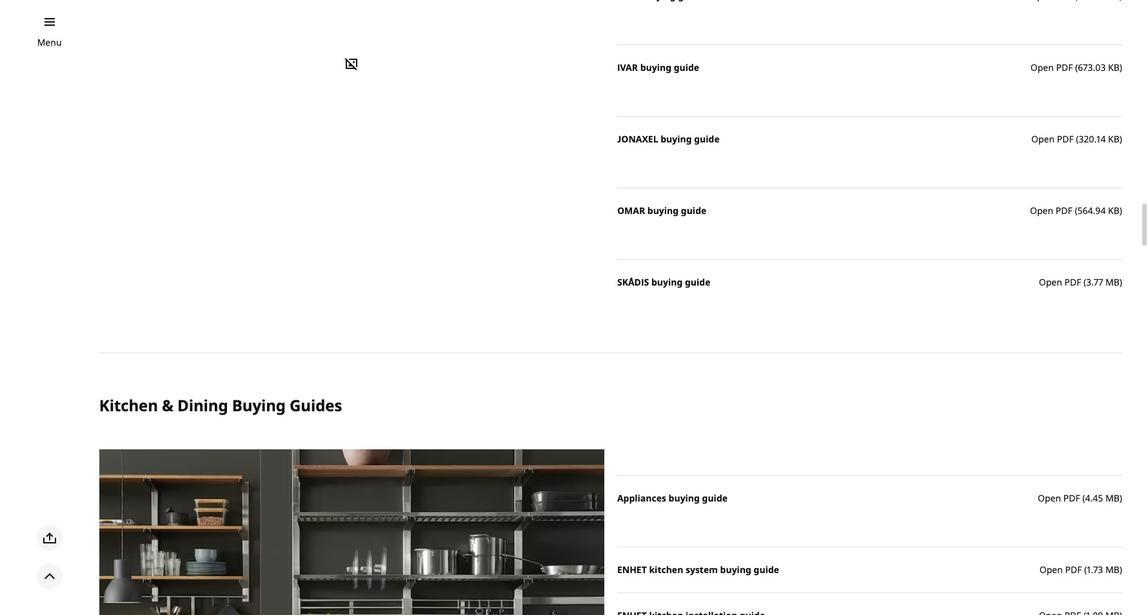 Task type: vqa. For each thing, say whether or not it's contained in the screenshot.
MB associated with 1.73 MB
yes



Task type: describe. For each thing, give the bounding box(es) containing it.
buying for ivar
[[640, 61, 672, 73]]

) for 320.14 kb
[[1120, 133, 1123, 145]]

) for 3.77 mb
[[1120, 276, 1123, 288]]

( for 673.03 kb
[[1076, 61, 1078, 73]]

pdf for 3.77
[[1065, 276, 1082, 288]]

) for 1.73 mb
[[1120, 564, 1123, 576]]

pdf for 320.14
[[1057, 133, 1074, 145]]

( for 564.94 kb
[[1075, 204, 1078, 217]]

guide for omar buying guide
[[681, 204, 707, 217]]

buying for skådis
[[652, 276, 683, 288]]

kitchen
[[99, 395, 158, 416]]

4.45
[[1086, 492, 1104, 504]]

mb for 4.45 mb
[[1106, 492, 1120, 504]]

dining
[[177, 395, 228, 416]]

open for open pdf ( 4.45 mb )
[[1038, 492, 1061, 504]]

ivar
[[617, 61, 638, 73]]

appliances
[[617, 492, 666, 504]]

jonaxel
[[617, 133, 659, 145]]

menu
[[37, 36, 62, 48]]

open for open pdf ( 3.77 mb )
[[1039, 276, 1063, 288]]

( for 1.73 mb
[[1085, 564, 1087, 576]]

enhet kitchen system buying guide
[[617, 564, 779, 576]]

320.14
[[1079, 133, 1106, 145]]

kb for 564.94 kb
[[1109, 204, 1120, 217]]

) for 673.03 kb
[[1120, 61, 1123, 73]]

open for open pdf ( 320.14 kb )
[[1032, 133, 1055, 145]]

pdf for 564.94
[[1056, 204, 1073, 217]]

) for 4.45 mb
[[1120, 492, 1123, 504]]

a gray kitchen wall with many shelves in stainless steel and wood, holding pots, pans, knives, and bowls image
[[99, 449, 605, 616]]

appliances buying guide
[[617, 492, 728, 504]]

buying right system
[[720, 564, 752, 576]]

1.73
[[1087, 564, 1104, 576]]

buying
[[232, 395, 286, 416]]

open for open pdf ( 564.94 kb )
[[1030, 204, 1054, 217]]

open pdf ( 4.45 mb )
[[1038, 492, 1123, 504]]

pdf for 1.73
[[1066, 564, 1082, 576]]

skådis
[[617, 276, 649, 288]]

buying for jonaxel
[[661, 133, 692, 145]]

kb for 673.03 kb
[[1109, 61, 1120, 73]]



Task type: locate. For each thing, give the bounding box(es) containing it.
buying
[[640, 61, 672, 73], [661, 133, 692, 145], [648, 204, 679, 217], [652, 276, 683, 288], [669, 492, 700, 504], [720, 564, 752, 576]]

)
[[1120, 61, 1123, 73], [1120, 133, 1123, 145], [1120, 204, 1123, 217], [1120, 276, 1123, 288], [1120, 492, 1123, 504], [1120, 564, 1123, 576]]

564.94
[[1078, 204, 1106, 217]]

guide for jonaxel buying guide
[[694, 133, 720, 145]]

buying right the jonaxel
[[661, 133, 692, 145]]

buying right omar
[[648, 204, 679, 217]]

) right 4.45
[[1120, 492, 1123, 504]]

skådis buying guide
[[617, 276, 711, 288]]

pdf for 673.03
[[1057, 61, 1073, 73]]

mb for 3.77 mb
[[1106, 276, 1120, 288]]

pdf left 4.45
[[1064, 492, 1081, 504]]

2 vertical spatial mb
[[1106, 564, 1120, 576]]

mb for 1.73 mb
[[1106, 564, 1120, 576]]

mb
[[1106, 276, 1120, 288], [1106, 492, 1120, 504], [1106, 564, 1120, 576]]

2 kb from the top
[[1109, 133, 1120, 145]]

open left 320.14
[[1032, 133, 1055, 145]]

(
[[1076, 61, 1078, 73], [1076, 133, 1079, 145], [1075, 204, 1078, 217], [1084, 276, 1087, 288], [1083, 492, 1086, 504], [1085, 564, 1087, 576]]

2 vertical spatial kb
[[1109, 204, 1120, 217]]

guides
[[290, 395, 342, 416]]

open
[[1031, 61, 1054, 73], [1032, 133, 1055, 145], [1030, 204, 1054, 217], [1039, 276, 1063, 288], [1038, 492, 1061, 504], [1040, 564, 1063, 576]]

0 vertical spatial mb
[[1106, 276, 1120, 288]]

open for open pdf ( 1.73 mb )
[[1040, 564, 1063, 576]]

pdf left 320.14
[[1057, 133, 1074, 145]]

system
[[686, 564, 718, 576]]

open left 673.03
[[1031, 61, 1054, 73]]

kb right 564.94
[[1109, 204, 1120, 217]]

ivar buying guide
[[617, 61, 700, 73]]

3 ) from the top
[[1120, 204, 1123, 217]]

) for 564.94 kb
[[1120, 204, 1123, 217]]

5 ) from the top
[[1120, 492, 1123, 504]]

2 ) from the top
[[1120, 133, 1123, 145]]

6 ) from the top
[[1120, 564, 1123, 576]]

menu button
[[37, 35, 62, 50]]

mb right 3.77
[[1106, 276, 1120, 288]]

guide
[[674, 61, 700, 73], [694, 133, 720, 145], [681, 204, 707, 217], [685, 276, 711, 288], [702, 492, 728, 504], [754, 564, 779, 576]]

mb right 1.73
[[1106, 564, 1120, 576]]

1 ) from the top
[[1120, 61, 1123, 73]]

1 vertical spatial mb
[[1106, 492, 1120, 504]]

jonaxel buying guide
[[617, 133, 720, 145]]

buying right skådis
[[652, 276, 683, 288]]

buying for appliances
[[669, 492, 700, 504]]

pdf left 1.73
[[1066, 564, 1082, 576]]

) right 1.73
[[1120, 564, 1123, 576]]

open for open pdf ( 673.03 kb )
[[1031, 61, 1054, 73]]

mb right 4.45
[[1106, 492, 1120, 504]]

guide for skådis buying guide
[[685, 276, 711, 288]]

guide for ivar buying guide
[[674, 61, 700, 73]]

open pdf ( 1.73 mb )
[[1040, 564, 1123, 576]]

pdf
[[1057, 61, 1073, 73], [1057, 133, 1074, 145], [1056, 204, 1073, 217], [1065, 276, 1082, 288], [1064, 492, 1081, 504], [1066, 564, 1082, 576]]

( for 320.14 kb
[[1076, 133, 1079, 145]]

buying for omar
[[648, 204, 679, 217]]

( for 3.77 mb
[[1084, 276, 1087, 288]]

open pdf ( 564.94 kb )
[[1030, 204, 1123, 217]]

3 mb from the top
[[1106, 564, 1120, 576]]

) right 673.03
[[1120, 61, 1123, 73]]

2 mb from the top
[[1106, 492, 1120, 504]]

buying right ivar
[[640, 61, 672, 73]]

kitchen
[[649, 564, 684, 576]]

673.03
[[1078, 61, 1106, 73]]

&
[[162, 395, 174, 416]]

omar buying guide
[[617, 204, 707, 217]]

guide for appliances buying guide
[[702, 492, 728, 504]]

pdf left 564.94
[[1056, 204, 1073, 217]]

kitchen & dining buying guides
[[99, 395, 342, 416]]

kb for 320.14 kb
[[1109, 133, 1120, 145]]

) right 3.77
[[1120, 276, 1123, 288]]

( for 4.45 mb
[[1083, 492, 1086, 504]]

0 vertical spatial kb
[[1109, 61, 1120, 73]]

open left 3.77
[[1039, 276, 1063, 288]]

enhet
[[617, 564, 647, 576]]

open left 1.73
[[1040, 564, 1063, 576]]

3.77
[[1087, 276, 1104, 288]]

) right 564.94
[[1120, 204, 1123, 217]]

buying right appliances
[[669, 492, 700, 504]]

) right 320.14
[[1120, 133, 1123, 145]]

open pdf ( 320.14 kb )
[[1032, 133, 1123, 145]]

pdf left 673.03
[[1057, 61, 1073, 73]]

kb right 673.03
[[1109, 61, 1120, 73]]

1 vertical spatial kb
[[1109, 133, 1120, 145]]

kb
[[1109, 61, 1120, 73], [1109, 133, 1120, 145], [1109, 204, 1120, 217]]

kb right 320.14
[[1109, 133, 1120, 145]]

open pdf ( 3.77 mb )
[[1039, 276, 1123, 288]]

open pdf ( 673.03 kb )
[[1031, 61, 1123, 73]]

1 mb from the top
[[1106, 276, 1120, 288]]

3 kb from the top
[[1109, 204, 1120, 217]]

open left 564.94
[[1030, 204, 1054, 217]]

4 ) from the top
[[1120, 276, 1123, 288]]

pdf for 4.45
[[1064, 492, 1081, 504]]

pdf left 3.77
[[1065, 276, 1082, 288]]

1 kb from the top
[[1109, 61, 1120, 73]]

omar
[[617, 204, 645, 217]]

open left 4.45
[[1038, 492, 1061, 504]]



